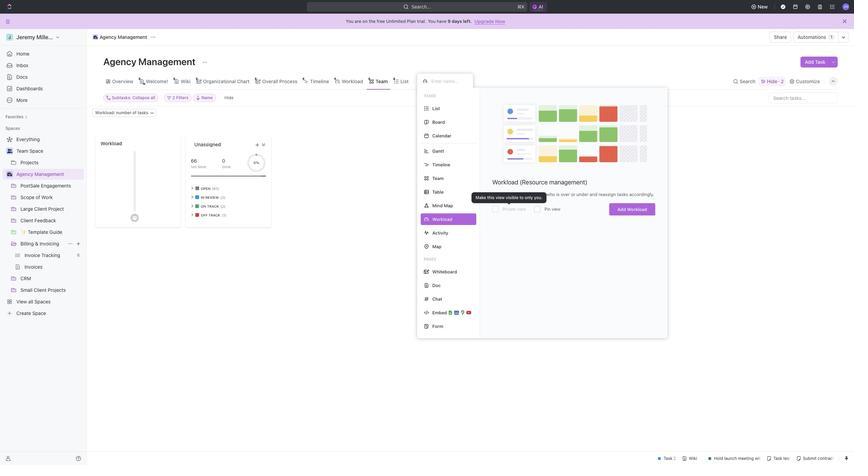 Task type: vqa. For each thing, say whether or not it's contained in the screenshot.
the topmost Comments Dropdown Button
no



Task type: describe. For each thing, give the bounding box(es) containing it.
overview link
[[111, 77, 133, 86]]

inbox link
[[3, 60, 84, 71]]

&
[[35, 241, 38, 247]]

overall
[[262, 78, 278, 84]]

team inside 'link'
[[16, 148, 28, 154]]

add for add workload
[[618, 207, 626, 212]]

have
[[437, 18, 447, 24]]

is
[[557, 192, 560, 197]]

home
[[16, 51, 29, 57]]

plan
[[407, 18, 416, 24]]

view for private view
[[517, 207, 526, 212]]

and
[[590, 192, 598, 197]]

view button
[[417, 77, 440, 86]]

done
[[198, 165, 206, 169]]

(1)
[[222, 213, 227, 217]]

share
[[775, 34, 788, 40]]

+
[[255, 141, 260, 148]]

agency management inside sidebar navigation
[[16, 171, 64, 177]]

wiki
[[181, 78, 191, 84]]

not
[[191, 165, 197, 169]]

off
[[201, 213, 208, 217]]

2 horizontal spatial team
[[433, 176, 444, 181]]

docs link
[[3, 72, 84, 83]]

9
[[448, 18, 451, 24]]

(2) for in review (2)
[[221, 195, 226, 199]]

hide for hide 2
[[768, 78, 778, 84]]

wiki link
[[180, 77, 191, 86]]

customize
[[797, 78, 821, 84]]

1 vertical spatial list
[[433, 106, 440, 111]]

timeline link
[[309, 77, 329, 86]]

unassigned
[[194, 142, 221, 147]]

mind
[[433, 203, 443, 208]]

dashboards
[[16, 86, 43, 91]]

chat
[[433, 296, 443, 302]]

1 vertical spatial timeline
[[433, 162, 451, 167]]

pin
[[545, 207, 551, 212]]

organizational chart link
[[202, 77, 250, 86]]

your
[[502, 192, 511, 197]]

new
[[758, 4, 768, 10]]

team space
[[16, 148, 43, 154]]

2 you from the left
[[428, 18, 436, 24]]

open
[[201, 186, 211, 191]]

list link
[[399, 77, 409, 86]]

billing & invoicing link
[[20, 238, 65, 249]]

management)
[[550, 179, 588, 186]]

66
[[191, 158, 197, 164]]

1 you from the left
[[346, 18, 354, 24]]

off track (1)
[[201, 213, 227, 217]]

search button
[[731, 77, 758, 86]]

doc
[[433, 283, 441, 288]]

overall process link
[[261, 77, 298, 86]]

under
[[577, 192, 589, 197]]

reassign
[[599, 192, 616, 197]]

2
[[781, 78, 784, 84]]

embed
[[433, 310, 447, 315]]

share button
[[770, 32, 792, 43]]

search...
[[412, 4, 431, 10]]

spaces
[[5, 126, 20, 131]]

pages
[[424, 257, 437, 261]]

view for pin view
[[552, 207, 561, 212]]

billing & invoicing
[[20, 241, 59, 247]]

track for off track
[[209, 213, 220, 217]]

0 horizontal spatial on
[[201, 204, 206, 208]]

overall process
[[262, 78, 298, 84]]

who
[[547, 192, 555, 197]]

upgrade
[[475, 18, 494, 24]]

private view
[[503, 207, 526, 212]]

activity
[[433, 230, 449, 236]]

favorites
[[5, 114, 23, 119]]

open (61)
[[201, 186, 219, 191]]

team space link
[[16, 146, 83, 157]]

organizational chart
[[203, 78, 250, 84]]

billing
[[20, 241, 34, 247]]

tree inside sidebar navigation
[[3, 134, 84, 319]]

in
[[201, 195, 205, 199]]

0
[[222, 158, 225, 164]]

board
[[433, 119, 445, 125]]

add task button
[[801, 57, 830, 68]]

track for on track
[[207, 204, 219, 208]]

form
[[433, 324, 444, 329]]

gantt
[[433, 148, 444, 154]]



Task type: locate. For each thing, give the bounding box(es) containing it.
1 horizontal spatial agency management link
[[91, 33, 149, 41]]

list
[[401, 78, 409, 84], [433, 106, 440, 111]]

space
[[30, 148, 43, 154]]

add left task
[[805, 59, 814, 65]]

1 vertical spatial map
[[433, 244, 442, 249]]

add
[[805, 59, 814, 65], [618, 207, 626, 212]]

customize button
[[788, 77, 823, 86]]

team up table
[[433, 176, 444, 181]]

agency inside sidebar navigation
[[16, 171, 33, 177]]

on up off
[[201, 204, 206, 208]]

1 vertical spatial agency management link
[[16, 169, 83, 180]]

2 vertical spatial team
[[433, 176, 444, 181]]

add for add task
[[805, 59, 814, 65]]

⌘k
[[518, 4, 525, 10]]

0 horizontal spatial map
[[433, 244, 442, 249]]

upgrade now link
[[475, 18, 506, 24]]

on
[[363, 18, 368, 24], [201, 204, 206, 208]]

(2) up (1)
[[221, 204, 226, 208]]

0 horizontal spatial you
[[346, 18, 354, 24]]

(2) right review
[[221, 195, 226, 199]]

sidebar navigation
[[0, 29, 87, 465]]

inbox
[[16, 62, 28, 68]]

2 vertical spatial agency
[[16, 171, 33, 177]]

Search tasks... text field
[[770, 93, 838, 103]]

days
[[452, 18, 462, 24]]

1 horizontal spatial add
[[805, 59, 814, 65]]

table
[[433, 189, 444, 195]]

1 horizontal spatial on
[[363, 18, 368, 24]]

0 horizontal spatial hide
[[225, 95, 234, 100]]

1 vertical spatial hide
[[225, 95, 234, 100]]

calendar
[[433, 133, 452, 138]]

organizational
[[203, 78, 236, 84]]

docs
[[16, 74, 28, 80]]

0 vertical spatial list
[[401, 78, 409, 84]]

search
[[740, 78, 756, 84]]

(2) for on track (2)
[[221, 204, 226, 208]]

private
[[503, 207, 516, 212]]

welcome! link
[[145, 77, 168, 86]]

2 view from the left
[[552, 207, 561, 212]]

team's
[[512, 192, 526, 197]]

0 done
[[222, 158, 231, 169]]

whiteboard
[[433, 269, 457, 274]]

accordingly.
[[630, 192, 655, 197]]

on inside you are on the free unlimited plan trial. you have 9 days left. upgrade now
[[363, 18, 368, 24]]

1 view from the left
[[517, 207, 526, 212]]

0 horizontal spatial agency management link
[[16, 169, 83, 180]]

0 vertical spatial timeline
[[310, 78, 329, 84]]

map right mind
[[444, 203, 453, 208]]

0 vertical spatial agency management link
[[91, 33, 149, 41]]

you left are
[[346, 18, 354, 24]]

hide 2
[[768, 78, 784, 84]]

see
[[493, 192, 501, 197]]

over
[[561, 192, 570, 197]]

track down in review (2)
[[207, 204, 219, 208]]

list up board
[[433, 106, 440, 111]]

welcome!
[[146, 78, 168, 84]]

agency right business time image
[[16, 171, 33, 177]]

overview
[[112, 78, 133, 84]]

view
[[426, 78, 437, 84]]

view button
[[417, 73, 440, 89]]

0 vertical spatial on
[[363, 18, 368, 24]]

1 horizontal spatial map
[[444, 203, 453, 208]]

0 horizontal spatial list
[[401, 78, 409, 84]]

hide down "organizational chart" link
[[225, 95, 234, 100]]

0 vertical spatial add
[[805, 59, 814, 65]]

view
[[517, 207, 526, 212], [552, 207, 561, 212]]

0 vertical spatial management
[[118, 34, 147, 40]]

task
[[816, 59, 826, 65]]

chart
[[237, 78, 250, 84]]

management inside sidebar navigation
[[35, 171, 64, 177]]

map
[[444, 203, 453, 208], [433, 244, 442, 249]]

agency management
[[100, 34, 147, 40], [103, 56, 198, 67], [16, 171, 64, 177]]

0 horizontal spatial team
[[16, 148, 28, 154]]

add workload
[[618, 207, 648, 212]]

capacity,
[[527, 192, 546, 197]]

1 vertical spatial on
[[201, 204, 206, 208]]

1 horizontal spatial team
[[376, 78, 388, 84]]

track down on track (2)
[[209, 213, 220, 217]]

hide
[[768, 78, 778, 84], [225, 95, 234, 100]]

tree containing team space
[[3, 134, 84, 319]]

agency up overview
[[103, 56, 136, 67]]

agency management down space
[[16, 171, 64, 177]]

0 horizontal spatial view
[[517, 207, 526, 212]]

timeline right process
[[310, 78, 329, 84]]

home link
[[3, 48, 84, 59]]

workload (resource management)
[[493, 179, 588, 186]]

timeline
[[310, 78, 329, 84], [433, 162, 451, 167]]

1 vertical spatial (2)
[[221, 204, 226, 208]]

or
[[571, 192, 576, 197]]

you are on the free unlimited plan trial. you have 9 days left. upgrade now
[[346, 18, 506, 24]]

workload link
[[341, 77, 363, 86]]

0 vertical spatial (2)
[[221, 195, 226, 199]]

on right are
[[363, 18, 368, 24]]

review
[[206, 195, 219, 199]]

66 not done
[[191, 158, 206, 169]]

0 vertical spatial agency management
[[100, 34, 147, 40]]

you
[[346, 18, 354, 24], [428, 18, 436, 24]]

business time image
[[93, 35, 98, 39]]

hide button
[[222, 94, 236, 102]]

timeline down gantt
[[433, 162, 451, 167]]

1 vertical spatial management
[[138, 56, 196, 67]]

2 (2) from the top
[[221, 204, 226, 208]]

0 vertical spatial hide
[[768, 78, 778, 84]]

0 vertical spatial map
[[444, 203, 453, 208]]

1 horizontal spatial hide
[[768, 78, 778, 84]]

in review (2)
[[201, 195, 226, 199]]

automations
[[798, 34, 827, 40]]

2 vertical spatial agency management
[[16, 171, 64, 177]]

add inside button
[[805, 59, 814, 65]]

agency management right business time icon
[[100, 34, 147, 40]]

0 vertical spatial team
[[376, 78, 388, 84]]

view right pin
[[552, 207, 561, 212]]

1 vertical spatial team
[[16, 148, 28, 154]]

now
[[495, 18, 506, 24]]

tasks
[[618, 192, 629, 197]]

favorites button
[[3, 113, 30, 121]]

are
[[355, 18, 362, 24]]

management
[[118, 34, 147, 40], [138, 56, 196, 67], [35, 171, 64, 177]]

user group image
[[7, 149, 12, 153]]

tree
[[3, 134, 84, 319]]

process
[[280, 78, 298, 84]]

done
[[222, 165, 231, 169]]

free
[[377, 18, 385, 24]]

map down activity
[[433, 244, 442, 249]]

left.
[[463, 18, 472, 24]]

view right private
[[517, 207, 526, 212]]

agency
[[100, 34, 117, 40], [103, 56, 136, 67], [16, 171, 33, 177]]

unlimited
[[386, 18, 406, 24]]

team right user group icon
[[16, 148, 28, 154]]

(2)
[[221, 195, 226, 199], [221, 204, 226, 208]]

hide inside button
[[225, 95, 234, 100]]

add down tasks on the right top of the page
[[618, 207, 626, 212]]

0 vertical spatial agency
[[100, 34, 117, 40]]

on track (2)
[[201, 204, 226, 208]]

team left list link
[[376, 78, 388, 84]]

1 vertical spatial add
[[618, 207, 626, 212]]

1 vertical spatial agency
[[103, 56, 136, 67]]

0 vertical spatial track
[[207, 204, 219, 208]]

0 horizontal spatial timeline
[[310, 78, 329, 84]]

1 vertical spatial track
[[209, 213, 220, 217]]

list right 'team' link at the left of page
[[401, 78, 409, 84]]

1 horizontal spatial list
[[433, 106, 440, 111]]

you left the have
[[428, 18, 436, 24]]

mind map
[[433, 203, 453, 208]]

business time image
[[7, 172, 12, 176]]

agency management up welcome! link
[[103, 56, 198, 67]]

agency right business time icon
[[100, 34, 117, 40]]

see your team's capacity, who is over or under and reassign tasks accordingly.
[[493, 192, 655, 197]]

(resource
[[520, 179, 548, 186]]

1
[[831, 35, 833, 40]]

2 vertical spatial management
[[35, 171, 64, 177]]

hide for hide
[[225, 95, 234, 100]]

1 horizontal spatial you
[[428, 18, 436, 24]]

the
[[369, 18, 376, 24]]

new button
[[749, 1, 772, 12]]

tasks
[[424, 93, 436, 98]]

Enter name... field
[[431, 78, 468, 84]]

trial.
[[417, 18, 426, 24]]

1 horizontal spatial view
[[552, 207, 561, 212]]

1 (2) from the top
[[221, 195, 226, 199]]

add task
[[805, 59, 826, 65]]

0 horizontal spatial add
[[618, 207, 626, 212]]

hide left the 2
[[768, 78, 778, 84]]

1 vertical spatial agency management
[[103, 56, 198, 67]]

1 horizontal spatial timeline
[[433, 162, 451, 167]]



